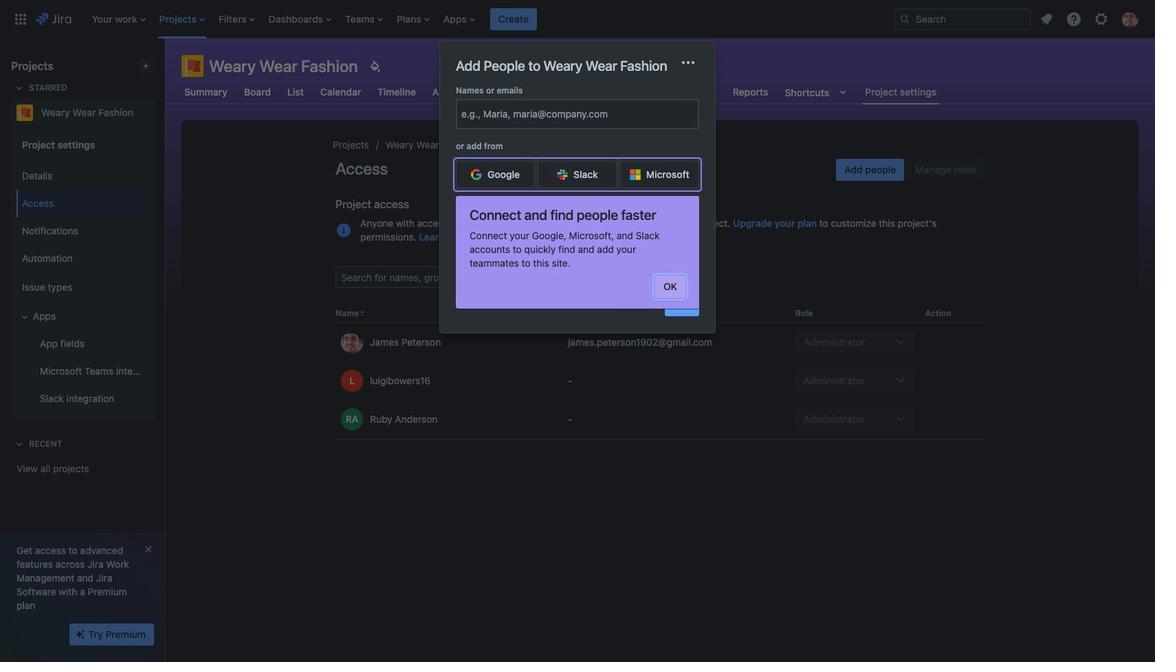 Task type: locate. For each thing, give the bounding box(es) containing it.
0 horizontal spatial list
[[85, 0, 883, 38]]

1 horizontal spatial list
[[1034, 7, 1147, 31]]

group
[[14, 127, 149, 421], [14, 158, 149, 417], [836, 159, 985, 181]]

tab list
[[173, 80, 948, 105]]

None search field
[[894, 8, 1031, 30]]

search image
[[899, 13, 910, 24]]

close premium upgrade banner image
[[143, 544, 154, 555]]

primary element
[[8, 0, 883, 38]]

2 list item from the left
[[155, 0, 209, 38]]

banner
[[0, 0, 1155, 39]]

jira image
[[36, 11, 71, 27], [36, 11, 71, 27]]

project access image
[[336, 222, 352, 239]]

list
[[85, 0, 883, 38], [1034, 7, 1147, 31]]

people and their roles element
[[336, 305, 985, 440]]

list item
[[88, 0, 150, 38], [155, 0, 209, 38], [214, 0, 259, 38], [264, 0, 336, 38], [341, 0, 387, 38], [393, 0, 434, 38], [439, 0, 479, 38], [490, 0, 537, 38]]



Task type: describe. For each thing, give the bounding box(es) containing it.
Search field
[[894, 8, 1031, 30]]

7 list item from the left
[[439, 0, 479, 38]]

4 list item from the left
[[264, 0, 336, 38]]

collapse starred projects image
[[11, 80, 28, 96]]

Search for names, groups or email addresses text field
[[337, 267, 549, 287]]

1 list item from the left
[[88, 0, 150, 38]]

collapse recent projects image
[[11, 436, 28, 452]]

6 list item from the left
[[393, 0, 434, 38]]

expand image
[[17, 309, 33, 325]]

3 list item from the left
[[214, 0, 259, 38]]

8 list item from the left
[[490, 0, 537, 38]]

5 list item from the left
[[341, 0, 387, 38]]



Task type: vqa. For each thing, say whether or not it's contained in the screenshot.
Notification Icon
no



